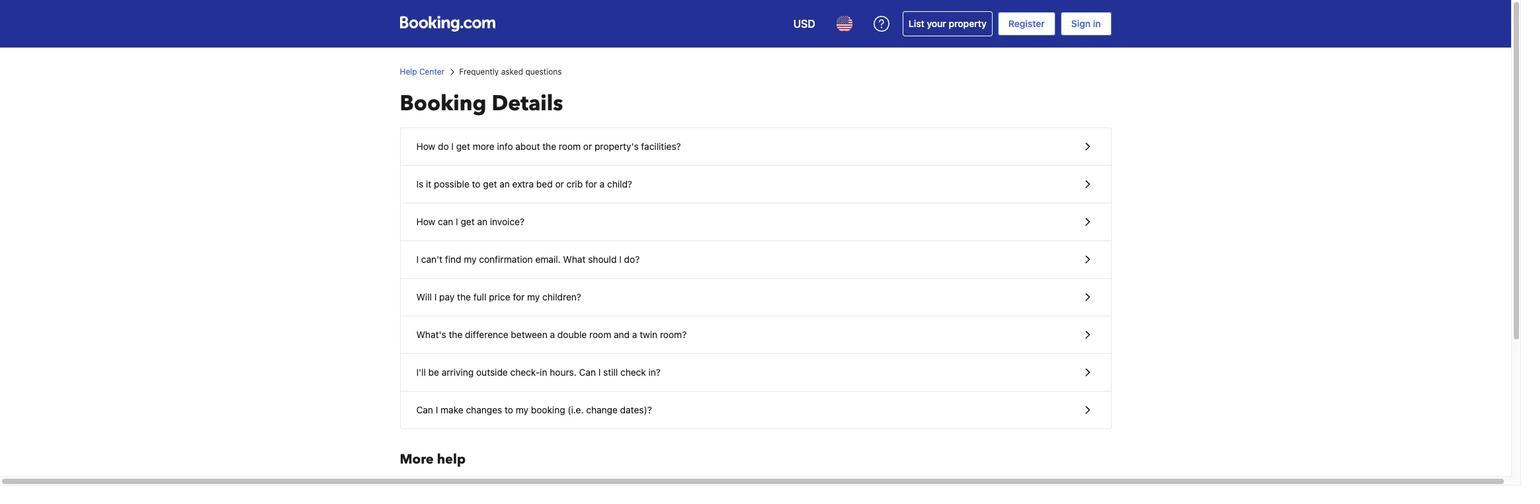 Task type: vqa. For each thing, say whether or not it's contained in the screenshot.
the bottom add
no



Task type: describe. For each thing, give the bounding box(es) containing it.
booking
[[531, 405, 565, 416]]

crib
[[567, 179, 583, 190]]

help center
[[400, 67, 445, 77]]

usd
[[794, 18, 815, 30]]

get for more
[[456, 141, 470, 152]]

i can't find my confirmation email. what should i do?
[[416, 254, 640, 265]]

get for an
[[461, 216, 475, 228]]

i left can't
[[416, 254, 419, 265]]

my inside can i make changes to my booking (i.e. change dates)? button
[[516, 405, 529, 416]]

booking
[[400, 89, 487, 118]]

i inside i'll be arriving outside check-in hours. can i still check in? button
[[598, 367, 601, 378]]

in inside i'll be arriving outside check-in hours. can i still check in? button
[[540, 367, 547, 378]]

sign in link
[[1061, 12, 1112, 36]]

change
[[586, 405, 618, 416]]

i'll be arriving outside check-in hours. can i still check in?
[[416, 367, 661, 378]]

i'll be arriving outside check-in hours. can i still check in? button
[[401, 355, 1111, 392]]

will i pay the full price for my children?
[[416, 292, 581, 303]]

help
[[437, 451, 466, 469]]

get inside button
[[483, 179, 497, 190]]

email.
[[535, 254, 561, 265]]

1 vertical spatial the
[[457, 292, 471, 303]]

how can i get an invoice? button
[[401, 204, 1111, 241]]

find
[[445, 254, 461, 265]]

bed
[[536, 179, 553, 190]]

still
[[603, 367, 618, 378]]

dates)?
[[620, 405, 652, 416]]

or inside button
[[583, 141, 592, 152]]

about
[[516, 141, 540, 152]]

i can't find my confirmation email. what should i do? button
[[401, 241, 1111, 279]]

to inside button
[[472, 179, 481, 190]]

i'll
[[416, 367, 426, 378]]

for inside 'button'
[[513, 292, 525, 303]]

the inside button
[[543, 141, 556, 152]]

be
[[428, 367, 439, 378]]

possible
[[434, 179, 470, 190]]

what's the difference between a double room and a twin room?
[[416, 329, 687, 341]]

to inside button
[[505, 405, 513, 416]]

between
[[511, 329, 548, 341]]

is it possible to get an extra bed or crib for a child? button
[[401, 166, 1111, 204]]

i inside how do i get more info about the room or property's facilities? button
[[451, 141, 454, 152]]

usd button
[[786, 8, 823, 40]]

i left do?
[[619, 254, 622, 265]]

i inside how can i get an invoice? button
[[456, 216, 458, 228]]

an inside button
[[500, 179, 510, 190]]

2 horizontal spatial a
[[632, 329, 637, 341]]

how for how can i get an invoice?
[[416, 216, 435, 228]]

in?
[[649, 367, 661, 378]]

center
[[419, 67, 445, 77]]

check-
[[510, 367, 540, 378]]

children?
[[542, 292, 581, 303]]

difference
[[465, 329, 508, 341]]

0 horizontal spatial a
[[550, 329, 555, 341]]

more
[[473, 141, 495, 152]]

list your property
[[909, 18, 987, 29]]

make
[[441, 405, 463, 416]]

my inside will i pay the full price for my children? 'button'
[[527, 292, 540, 303]]

1 vertical spatial can
[[416, 405, 433, 416]]

can i make changes to my booking (i.e. change dates)? button
[[401, 392, 1111, 429]]

more
[[400, 451, 434, 469]]

can i make changes to my booking (i.e. change dates)?
[[416, 405, 652, 416]]

confirmation
[[479, 254, 533, 265]]

how for how do i get more info about the room or property's facilities?
[[416, 141, 435, 152]]

price
[[489, 292, 510, 303]]

sign
[[1071, 18, 1091, 29]]

help
[[400, 67, 417, 77]]

frequently
[[459, 67, 499, 77]]

property
[[949, 18, 987, 29]]

in inside sign in link
[[1093, 18, 1101, 29]]

room inside button
[[559, 141, 581, 152]]



Task type: locate. For each thing, give the bounding box(es) containing it.
i left still
[[598, 367, 601, 378]]

in left the hours.
[[540, 367, 547, 378]]

i
[[451, 141, 454, 152], [456, 216, 458, 228], [416, 254, 419, 265], [619, 254, 622, 265], [434, 292, 437, 303], [598, 367, 601, 378], [436, 405, 438, 416]]

extra
[[512, 179, 534, 190]]

0 vertical spatial can
[[579, 367, 596, 378]]

0 vertical spatial room
[[559, 141, 581, 152]]

how do i get more info about the room or property's facilities? button
[[401, 128, 1111, 166]]

outside
[[476, 367, 508, 378]]

booking details
[[400, 89, 563, 118]]

how left can
[[416, 216, 435, 228]]

is it possible to get an extra bed or crib for a child?
[[416, 179, 632, 190]]

child?
[[607, 179, 632, 190]]

0 horizontal spatial for
[[513, 292, 525, 303]]

get
[[456, 141, 470, 152], [483, 179, 497, 190], [461, 216, 475, 228]]

1 horizontal spatial for
[[585, 179, 597, 190]]

an inside button
[[477, 216, 488, 228]]

sign in
[[1071, 18, 1101, 29]]

1 vertical spatial for
[[513, 292, 525, 303]]

1 horizontal spatial an
[[500, 179, 510, 190]]

0 horizontal spatial or
[[555, 179, 564, 190]]

to right possible
[[472, 179, 481, 190]]

how inside button
[[416, 216, 435, 228]]

hours.
[[550, 367, 577, 378]]

1 vertical spatial to
[[505, 405, 513, 416]]

or
[[583, 141, 592, 152], [555, 179, 564, 190]]

1 horizontal spatial room
[[589, 329, 611, 341]]

get inside button
[[461, 216, 475, 228]]

more help
[[400, 451, 466, 469]]

check
[[621, 367, 646, 378]]

a
[[600, 179, 605, 190], [550, 329, 555, 341], [632, 329, 637, 341]]

0 horizontal spatial can
[[416, 405, 433, 416]]

property's
[[595, 141, 639, 152]]

2 vertical spatial get
[[461, 216, 475, 228]]

in
[[1093, 18, 1101, 29], [540, 367, 547, 378]]

i right can
[[456, 216, 458, 228]]

0 vertical spatial an
[[500, 179, 510, 190]]

2 how from the top
[[416, 216, 435, 228]]

your
[[927, 18, 946, 29]]

1 horizontal spatial can
[[579, 367, 596, 378]]

for right price
[[513, 292, 525, 303]]

is
[[416, 179, 424, 190]]

do?
[[624, 254, 640, 265]]

a left child?
[[600, 179, 605, 190]]

double
[[558, 329, 587, 341]]

an
[[500, 179, 510, 190], [477, 216, 488, 228]]

0 horizontal spatial room
[[559, 141, 581, 152]]

will
[[416, 292, 432, 303]]

should
[[588, 254, 617, 265]]

1 horizontal spatial in
[[1093, 18, 1101, 29]]

room up crib
[[559, 141, 581, 152]]

pay
[[439, 292, 455, 303]]

register
[[1009, 18, 1045, 29]]

for right crib
[[585, 179, 597, 190]]

can
[[438, 216, 453, 228]]

to right changes
[[505, 405, 513, 416]]

2 vertical spatial the
[[449, 329, 463, 341]]

my
[[464, 254, 477, 265], [527, 292, 540, 303], [516, 405, 529, 416]]

0 vertical spatial for
[[585, 179, 597, 190]]

in right sign
[[1093, 18, 1101, 29]]

how can i get an invoice?
[[416, 216, 525, 228]]

the right about
[[543, 141, 556, 152]]

a inside button
[[600, 179, 605, 190]]

0 vertical spatial to
[[472, 179, 481, 190]]

do
[[438, 141, 449, 152]]

list
[[909, 18, 925, 29]]

1 how from the top
[[416, 141, 435, 152]]

1 vertical spatial get
[[483, 179, 497, 190]]

for inside button
[[585, 179, 597, 190]]

i left pay
[[434, 292, 437, 303]]

0 horizontal spatial in
[[540, 367, 547, 378]]

can left still
[[579, 367, 596, 378]]

the left full
[[457, 292, 471, 303]]

invoice?
[[490, 216, 525, 228]]

0 horizontal spatial an
[[477, 216, 488, 228]]

0 vertical spatial or
[[583, 141, 592, 152]]

my inside i can't find my confirmation email. what should i do? button
[[464, 254, 477, 265]]

how
[[416, 141, 435, 152], [416, 216, 435, 228]]

register link
[[998, 12, 1056, 36]]

asked
[[501, 67, 523, 77]]

or left crib
[[555, 179, 564, 190]]

0 vertical spatial get
[[456, 141, 470, 152]]

0 vertical spatial in
[[1093, 18, 1101, 29]]

0 vertical spatial the
[[543, 141, 556, 152]]

info
[[497, 141, 513, 152]]

changes
[[466, 405, 502, 416]]

help center button
[[400, 66, 445, 78]]

i inside can i make changes to my booking (i.e. change dates)? button
[[436, 405, 438, 416]]

my right find
[[464, 254, 477, 265]]

room?
[[660, 329, 687, 341]]

my left the booking
[[516, 405, 529, 416]]

a right and
[[632, 329, 637, 341]]

how left do in the top left of the page
[[416, 141, 435, 152]]

or inside button
[[555, 179, 564, 190]]

1 vertical spatial how
[[416, 216, 435, 228]]

booking.com online hotel reservations image
[[400, 16, 495, 32]]

and
[[614, 329, 630, 341]]

2 vertical spatial my
[[516, 405, 529, 416]]

0 vertical spatial my
[[464, 254, 477, 265]]

get inside button
[[456, 141, 470, 152]]

the
[[543, 141, 556, 152], [457, 292, 471, 303], [449, 329, 463, 341]]

to
[[472, 179, 481, 190], [505, 405, 513, 416]]

the right what's
[[449, 329, 463, 341]]

a left double at left bottom
[[550, 329, 555, 341]]

for
[[585, 179, 597, 190], [513, 292, 525, 303]]

an left invoice?
[[477, 216, 488, 228]]

1 horizontal spatial to
[[505, 405, 513, 416]]

can
[[579, 367, 596, 378], [416, 405, 433, 416]]

get right do in the top left of the page
[[456, 141, 470, 152]]

0 horizontal spatial to
[[472, 179, 481, 190]]

1 vertical spatial in
[[540, 367, 547, 378]]

1 vertical spatial room
[[589, 329, 611, 341]]

questions
[[525, 67, 562, 77]]

how inside button
[[416, 141, 435, 152]]

what's
[[416, 329, 446, 341]]

how do i get more info about the room or property's facilities?
[[416, 141, 681, 152]]

facilities?
[[641, 141, 681, 152]]

twin
[[640, 329, 658, 341]]

i inside will i pay the full price for my children? 'button'
[[434, 292, 437, 303]]

what's the difference between a double room and a twin room? button
[[401, 317, 1111, 355]]

full
[[473, 292, 486, 303]]

arriving
[[442, 367, 474, 378]]

frequently asked questions
[[459, 67, 562, 77]]

1 horizontal spatial a
[[600, 179, 605, 190]]

i left make
[[436, 405, 438, 416]]

0 vertical spatial how
[[416, 141, 435, 152]]

1 vertical spatial my
[[527, 292, 540, 303]]

what
[[563, 254, 586, 265]]

can left make
[[416, 405, 433, 416]]

1 horizontal spatial or
[[583, 141, 592, 152]]

1 vertical spatial an
[[477, 216, 488, 228]]

it
[[426, 179, 431, 190]]

an left extra
[[500, 179, 510, 190]]

1 vertical spatial or
[[555, 179, 564, 190]]

room left and
[[589, 329, 611, 341]]

get right can
[[461, 216, 475, 228]]

get left extra
[[483, 179, 497, 190]]

details
[[492, 89, 563, 118]]

i right do in the top left of the page
[[451, 141, 454, 152]]

will i pay the full price for my children? button
[[401, 279, 1111, 317]]

room
[[559, 141, 581, 152], [589, 329, 611, 341]]

or left property's
[[583, 141, 592, 152]]

my left children?
[[527, 292, 540, 303]]

list your property link
[[903, 11, 993, 36]]

(i.e.
[[568, 405, 584, 416]]

can't
[[421, 254, 443, 265]]

room inside what's the difference between a double room and a twin room? 'button'
[[589, 329, 611, 341]]



